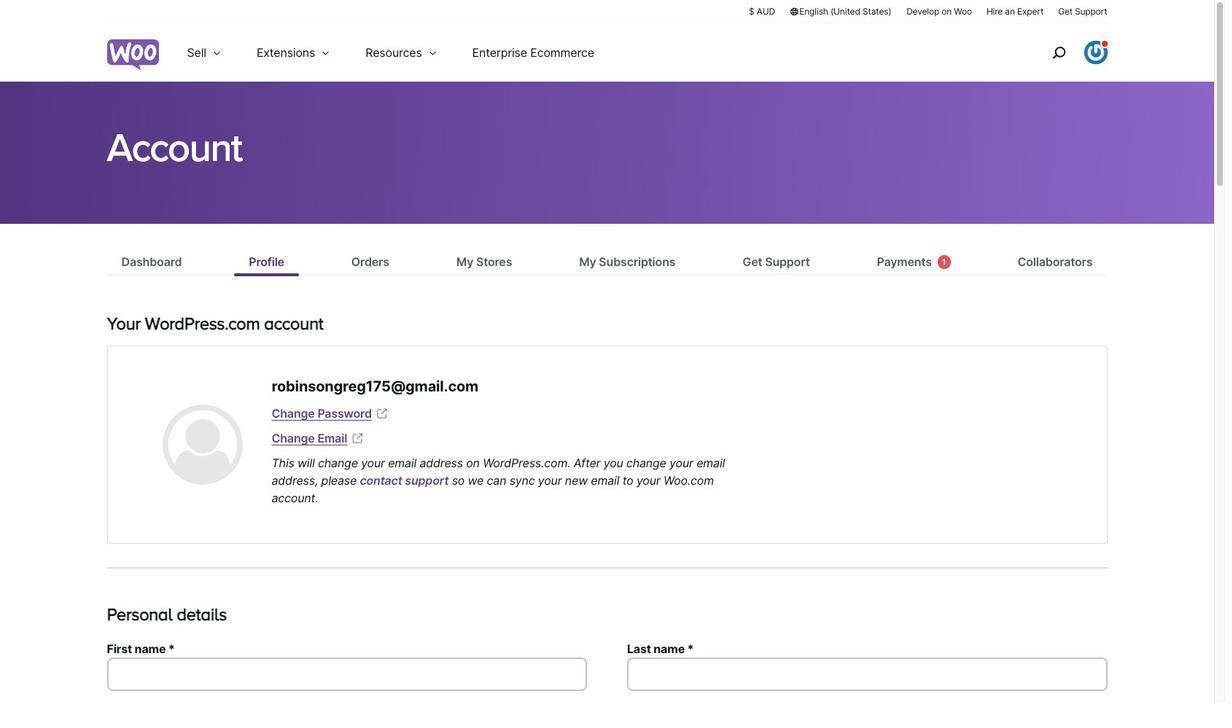 Task type: locate. For each thing, give the bounding box(es) containing it.
None text field
[[627, 658, 1108, 691]]

search image
[[1047, 41, 1071, 64]]

None text field
[[107, 658, 587, 691]]

service navigation menu element
[[1021, 29, 1108, 76]]

external link image
[[375, 406, 389, 421]]



Task type: vqa. For each thing, say whether or not it's contained in the screenshot.
set within the will a page containing a cart and checkout block be automatically set as a cart page and checkout page? which shipping methods, payment gateways, and other extensions are supported?
no



Task type: describe. For each thing, give the bounding box(es) containing it.
gravatar image image
[[162, 405, 243, 485]]

open account menu image
[[1084, 41, 1108, 64]]

external link image
[[350, 431, 365, 446]]



